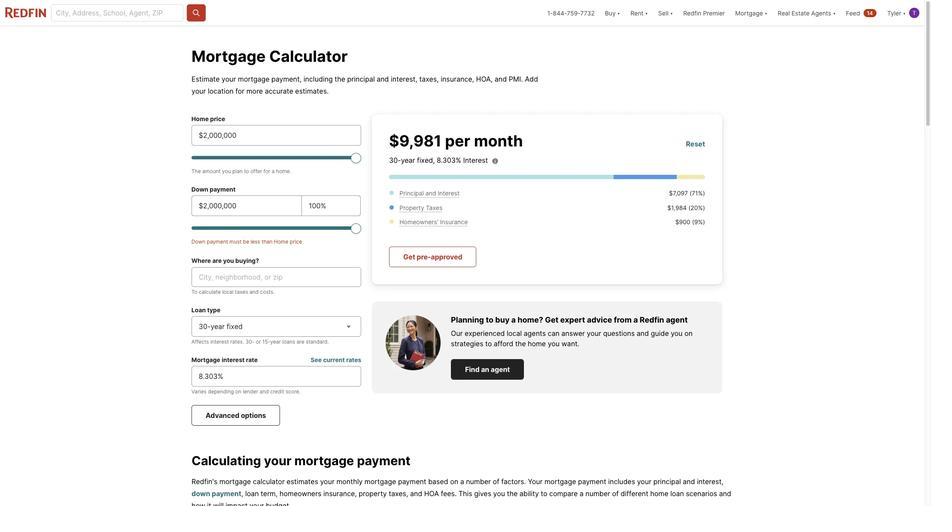 Task type: vqa. For each thing, say whether or not it's contained in the screenshot.
1 in tab
no



Task type: describe. For each thing, give the bounding box(es) containing it.
where
[[192, 257, 211, 264]]

year for fixed
[[211, 322, 225, 331]]

30- for 30-year fixed, 8.303% interest
[[389, 156, 401, 165]]

mortgage up ,
[[219, 477, 251, 486]]

principal inside redfin's mortgage calculator estimates your monthly mortgage payment based on a number of factors. your mortgage payment includes your principal and interest, down payment
[[654, 477, 681, 486]]

$1,984 (20%)
[[668, 204, 705, 211]]

advanced options
[[206, 411, 266, 420]]

accurate
[[265, 87, 293, 95]]

mortgage for mortgage ▾
[[735, 9, 763, 17]]

will
[[213, 501, 224, 506]]

of inside redfin's mortgage calculator estimates your monthly mortgage payment based on a number of factors. your mortgage payment includes your principal and interest, down payment
[[493, 477, 499, 486]]

sell ▾
[[658, 9, 673, 17]]

sell ▾ button
[[653, 0, 678, 26]]

see current rates link
[[311, 355, 361, 364]]

$1,984
[[668, 204, 687, 211]]

interest for mortgage
[[222, 356, 245, 363]]

homeowners'
[[400, 218, 438, 226]]

buy
[[605, 9, 616, 17]]

mortgage up compare
[[545, 477, 576, 486]]

1 horizontal spatial get
[[545, 315, 559, 324]]

mortgage ▾ button
[[735, 0, 768, 26]]

budget.
[[266, 501, 291, 506]]

,
[[241, 489, 243, 498]]

interest, inside redfin's mortgage calculator estimates your monthly mortgage payment based on a number of factors. your mortgage payment includes your principal and interest, down payment
[[697, 477, 724, 486]]

and inside redfin's mortgage calculator estimates your monthly mortgage payment based on a number of factors. your mortgage payment includes your principal and interest, down payment
[[683, 477, 695, 486]]

type
[[207, 306, 221, 314]]

advanced options button
[[192, 405, 280, 426]]

on inside redfin's mortgage calculator estimates your monthly mortgage payment based on a number of factors. your mortgage payment includes your principal and interest, down payment
[[450, 477, 458, 486]]

reset
[[686, 139, 705, 148]]

pmi.
[[509, 75, 523, 83]]

offer
[[251, 168, 262, 174]]

payment up will
[[212, 489, 241, 498]]

down
[[192, 489, 210, 498]]

rate
[[246, 356, 258, 363]]

1 horizontal spatial price
[[290, 238, 302, 245]]

want.
[[562, 339, 580, 348]]

to right plan
[[244, 168, 249, 174]]

score.
[[286, 388, 301, 395]]

8.303%
[[437, 156, 461, 165]]

number inside redfin's mortgage calculator estimates your monthly mortgage payment based on a number of factors. your mortgage payment includes your principal and interest, down payment
[[466, 477, 491, 486]]

▾ for mortgage ▾
[[765, 9, 768, 17]]

our experienced local agents can answer your questions and guide you on strategies to afford the home you want.
[[451, 329, 693, 348]]

based
[[428, 477, 448, 486]]

1-844-759-7732 link
[[547, 9, 595, 17]]

a left home.
[[272, 168, 275, 174]]

amount
[[202, 168, 221, 174]]

fixed,
[[417, 156, 435, 165]]

advice
[[587, 315, 612, 324]]

to inside our experienced local agents can answer your questions and guide you on strategies to afford the home you want.
[[485, 339, 492, 348]]

mortgage ▾
[[735, 9, 768, 17]]

$9,981 per month
[[389, 131, 523, 150]]

buy ▾ button
[[605, 0, 620, 26]]

plan
[[232, 168, 243, 174]]

payment left must
[[207, 238, 228, 245]]

0 horizontal spatial price
[[210, 115, 225, 122]]

$7,097
[[669, 189, 688, 197]]

buying?
[[235, 257, 259, 264]]

redfin's mortgage calculator estimates your monthly mortgage payment based on a number of factors. your mortgage payment includes your principal and interest, down payment
[[192, 477, 724, 498]]

1 vertical spatial interest
[[438, 189, 460, 197]]

term,
[[261, 489, 278, 498]]

month
[[474, 131, 523, 150]]

guide
[[651, 329, 669, 338]]

from
[[614, 315, 632, 324]]

a inside , loan term, homeowners insurance, property taxes, and hoa fees. this gives you the ability to compare a number of different home loan scenarios and how it will impact your budget.
[[580, 489, 584, 498]]

interest, inside the estimate your mortgage payment, including the principal and interest, taxes, insurance, hoa, and pmi. add your location for more accurate estimates.
[[391, 75, 418, 83]]

estate
[[792, 9, 810, 17]]

0 vertical spatial are
[[212, 257, 222, 264]]

than
[[262, 238, 273, 245]]

principal and interest
[[400, 189, 460, 197]]

your up the different on the right
[[637, 477, 652, 486]]

your down estimate
[[192, 87, 206, 95]]

principal inside the estimate your mortgage payment, including the principal and interest, taxes, insurance, hoa, and pmi. add your location for more accurate estimates.
[[347, 75, 375, 83]]

strategies
[[451, 339, 483, 348]]

mortgage ▾ button
[[730, 0, 773, 26]]

year for fixed,
[[401, 156, 415, 165]]

a inside redfin's mortgage calculator estimates your monthly mortgage payment based on a number of factors. your mortgage payment includes your principal and interest, down payment
[[460, 477, 464, 486]]

pre-
[[417, 252, 431, 261]]

30-year fixed, 8.303% interest
[[389, 156, 488, 165]]

down for down payment must be less than home price
[[192, 238, 205, 245]]

mortgage inside the estimate your mortgage payment, including the principal and interest, taxes, insurance, hoa, and pmi. add your location for more accurate estimates.
[[238, 75, 270, 83]]

real estate agents ▾ button
[[773, 0, 841, 26]]

property taxes link
[[400, 204, 443, 211]]

planning
[[451, 315, 484, 324]]

less
[[251, 238, 260, 245]]

loan
[[192, 306, 206, 314]]

payment up hoa
[[398, 477, 426, 486]]

taxes, inside , loan term, homeowners insurance, property taxes, and hoa fees. this gives you the ability to compare a number of different home loan scenarios and how it will impact your budget.
[[389, 489, 408, 498]]

answer
[[562, 329, 585, 338]]

1 horizontal spatial for
[[264, 168, 270, 174]]

and inside our experienced local agents can answer your questions and guide you on strategies to afford the home you want.
[[637, 329, 649, 338]]

the
[[192, 168, 201, 174]]

the inside , loan term, homeowners insurance, property taxes, and hoa fees. this gives you the ability to compare a number of different home loan scenarios and how it will impact your budget.
[[507, 489, 518, 498]]

redfin's
[[192, 477, 218, 486]]

▾ inside "dropdown button"
[[833, 9, 836, 17]]

home.
[[276, 168, 291, 174]]

payment,
[[271, 75, 302, 83]]

(20%)
[[689, 204, 705, 211]]

844-
[[553, 9, 567, 17]]

sell
[[658, 9, 669, 17]]

more
[[246, 87, 263, 95]]

premier
[[703, 9, 725, 17]]

$9,981
[[389, 131, 442, 150]]

property taxes
[[400, 204, 443, 211]]

mortgage interest rate
[[192, 356, 258, 363]]

see
[[311, 356, 322, 363]]

scenarios
[[686, 489, 717, 498]]

standard.
[[306, 338, 329, 345]]

rent
[[631, 9, 644, 17]]

taxes
[[426, 204, 443, 211]]

Down Payment Slider range field
[[192, 223, 361, 233]]

agent inside button
[[491, 365, 510, 374]]

redfin premier
[[683, 9, 725, 17]]

down payment link
[[192, 489, 241, 498]]



Task type: locate. For each thing, give the bounding box(es) containing it.
mortgage left real
[[735, 9, 763, 17]]

0 horizontal spatial get
[[403, 252, 415, 261]]

interest down per
[[463, 156, 488, 165]]

0 horizontal spatial year
[[211, 322, 225, 331]]

mortgage up the more
[[238, 75, 270, 83]]

1 horizontal spatial are
[[297, 338, 304, 345]]

principal and interest link
[[400, 189, 460, 197]]

1 horizontal spatial of
[[612, 489, 619, 498]]

approved
[[431, 252, 462, 261]]

redfin inside button
[[683, 9, 702, 17]]

on inside our experienced local agents can answer your questions and guide you on strategies to afford the home you want.
[[685, 329, 693, 338]]

4 ▾ from the left
[[765, 9, 768, 17]]

of left factors.
[[493, 477, 499, 486]]

redfin left "premier"
[[683, 9, 702, 17]]

home inside , loan term, homeowners insurance, property taxes, and hoa fees. this gives you the ability to compare a number of different home loan scenarios and how it will impact your budget.
[[650, 489, 669, 498]]

0 horizontal spatial number
[[466, 477, 491, 486]]

must
[[230, 238, 242, 245]]

buy ▾
[[605, 9, 620, 17]]

2 vertical spatial year
[[270, 338, 281, 345]]

1-844-759-7732
[[547, 9, 595, 17]]

options
[[241, 411, 266, 420]]

affects
[[192, 338, 209, 345]]

your inside our experienced local agents can answer your questions and guide you on strategies to afford the home you want.
[[587, 329, 601, 338]]

property
[[400, 204, 424, 211]]

1 vertical spatial mortgage
[[192, 47, 266, 66]]

insurance, inside the estimate your mortgage payment, including the principal and interest, taxes, insurance, hoa, and pmi. add your location for more accurate estimates.
[[441, 75, 474, 83]]

agent
[[666, 315, 688, 324], [491, 365, 510, 374]]

0 vertical spatial taxes,
[[419, 75, 439, 83]]

▾ left user photo
[[903, 9, 906, 17]]

feed
[[846, 9, 860, 17]]

are
[[212, 257, 222, 264], [297, 338, 304, 345]]

1 vertical spatial local
[[507, 329, 522, 338]]

insurance
[[440, 218, 468, 226]]

14
[[867, 10, 873, 16]]

1-
[[547, 9, 553, 17]]

▾ for tyler ▾
[[903, 9, 906, 17]]

0 vertical spatial local
[[222, 289, 234, 295]]

fixed
[[227, 322, 243, 331]]

payment up property
[[357, 453, 411, 468]]

home?
[[518, 315, 543, 324]]

down payment
[[192, 186, 236, 193]]

1 vertical spatial number
[[586, 489, 610, 498]]

local for taxes
[[222, 289, 234, 295]]

2 vertical spatial 30-
[[246, 338, 255, 345]]

real estate agents ▾
[[778, 9, 836, 17]]

0 vertical spatial get
[[403, 252, 415, 261]]

agent right an
[[491, 365, 510, 374]]

homeowners
[[280, 489, 322, 498]]

2 horizontal spatial on
[[685, 329, 693, 338]]

0 horizontal spatial are
[[212, 257, 222, 264]]

year left "fixed"
[[211, 322, 225, 331]]

home
[[192, 115, 209, 122], [274, 238, 288, 245]]

1 vertical spatial are
[[297, 338, 304, 345]]

home
[[528, 339, 546, 348], [650, 489, 669, 498]]

mortgage
[[735, 9, 763, 17], [192, 47, 266, 66], [192, 356, 220, 363]]

to down the experienced
[[485, 339, 492, 348]]

0 horizontal spatial taxes,
[[389, 489, 408, 498]]

1 horizontal spatial year
[[270, 338, 281, 345]]

mortgage inside dropdown button
[[735, 9, 763, 17]]

on left lender
[[235, 388, 241, 395]]

▾ left real
[[765, 9, 768, 17]]

find an agent button
[[451, 359, 524, 380]]

number inside , loan term, homeowners insurance, property taxes, and hoa fees. this gives you the ability to compare a number of different home loan scenarios and how it will impact your budget.
[[586, 489, 610, 498]]

loan left scenarios
[[671, 489, 684, 498]]

City, Address, School, Agent, ZIP search field
[[51, 4, 183, 21]]

1 horizontal spatial loan
[[671, 489, 684, 498]]

0 horizontal spatial principal
[[347, 75, 375, 83]]

1 vertical spatial of
[[612, 489, 619, 498]]

redfin up 'guide'
[[640, 315, 664, 324]]

submit search image
[[192, 9, 201, 17]]

1 horizontal spatial number
[[586, 489, 610, 498]]

price down location
[[210, 115, 225, 122]]

real estate agents ▾ link
[[778, 0, 836, 26]]

sell ▾ button
[[658, 0, 673, 26]]

to left buy
[[486, 315, 494, 324]]

calculator
[[253, 477, 285, 486]]

questions
[[603, 329, 635, 338]]

1 horizontal spatial 30-
[[246, 338, 255, 345]]

0 vertical spatial 30-
[[389, 156, 401, 165]]

0 vertical spatial on
[[685, 329, 693, 338]]

for right offer
[[264, 168, 270, 174]]

you down can
[[548, 339, 560, 348]]

0 vertical spatial for
[[236, 87, 245, 95]]

experienced
[[465, 329, 505, 338]]

0 horizontal spatial interest
[[438, 189, 460, 197]]

you left plan
[[222, 168, 231, 174]]

redfin premier button
[[678, 0, 730, 26]]

local inside our experienced local agents can answer your questions and guide you on strategies to afford the home you want.
[[507, 329, 522, 338]]

1 vertical spatial the
[[515, 339, 526, 348]]

▾ right sell
[[670, 9, 673, 17]]

0 vertical spatial of
[[493, 477, 499, 486]]

1 vertical spatial redfin
[[640, 315, 664, 324]]

▾ for sell ▾
[[670, 9, 673, 17]]

2 horizontal spatial year
[[401, 156, 415, 165]]

of inside , loan term, homeowners insurance, property taxes, and hoa fees. this gives you the ability to compare a number of different home loan scenarios and how it will impact your budget.
[[612, 489, 619, 498]]

location
[[208, 87, 234, 95]]

0 horizontal spatial loan
[[245, 489, 259, 498]]

including
[[304, 75, 333, 83]]

6 ▾ from the left
[[903, 9, 906, 17]]

1 horizontal spatial insurance,
[[441, 75, 474, 83]]

0 vertical spatial interest,
[[391, 75, 418, 83]]

year left fixed,
[[401, 156, 415, 165]]

1 vertical spatial agent
[[491, 365, 510, 374]]

on right 'guide'
[[685, 329, 693, 338]]

estimate your mortgage payment, including the principal and interest, taxes, insurance, hoa, and pmi. add your location for more accurate estimates.
[[192, 75, 538, 95]]

price down down payment slider range field
[[290, 238, 302, 245]]

our
[[451, 329, 463, 338]]

1 vertical spatial home
[[274, 238, 288, 245]]

your inside , loan term, homeowners insurance, property taxes, and hoa fees. this gives you the ability to compare a number of different home loan scenarios and how it will impact your budget.
[[250, 501, 264, 506]]

0 horizontal spatial insurance,
[[323, 489, 357, 498]]

None text field
[[309, 201, 354, 211]]

5 ▾ from the left
[[833, 9, 836, 17]]

calculating your mortgage payment
[[192, 453, 411, 468]]

or
[[256, 338, 261, 345]]

you left buying?
[[223, 257, 234, 264]]

calculate
[[199, 289, 221, 295]]

$900 (9%)
[[675, 218, 705, 226]]

your down advice
[[587, 329, 601, 338]]

interest up taxes
[[438, 189, 460, 197]]

down up where at the left
[[192, 238, 205, 245]]

mortgage for mortgage calculator
[[192, 47, 266, 66]]

None text field
[[199, 130, 354, 140], [199, 201, 295, 211], [199, 371, 354, 381], [199, 130, 354, 140], [199, 201, 295, 211], [199, 371, 354, 381]]

the right including
[[335, 75, 345, 83]]

home down agents at bottom
[[528, 339, 546, 348]]

monthly
[[337, 477, 363, 486]]

agent up 'guide'
[[666, 315, 688, 324]]

1 vertical spatial principal
[[654, 477, 681, 486]]

property
[[359, 489, 387, 498]]

1 vertical spatial insurance,
[[323, 489, 357, 498]]

of down includes
[[612, 489, 619, 498]]

1 horizontal spatial taxes,
[[419, 75, 439, 83]]

City, neighborhood, or zip search field
[[192, 267, 361, 287]]

rent ▾ button
[[631, 0, 648, 26]]

how
[[192, 501, 205, 506]]

mortgage up property
[[365, 477, 396, 486]]

local up afford
[[507, 329, 522, 338]]

1 horizontal spatial interest
[[463, 156, 488, 165]]

your down term,
[[250, 501, 264, 506]]

mortgage for mortgage interest rate
[[192, 356, 220, 363]]

local left the taxes
[[222, 289, 234, 295]]

are right loans
[[297, 338, 304, 345]]

▾ right agents
[[833, 9, 836, 17]]

to
[[244, 168, 249, 174], [486, 315, 494, 324], [485, 339, 492, 348], [541, 489, 548, 498]]

price
[[210, 115, 225, 122], [290, 238, 302, 245]]

mortgage calculator
[[192, 47, 348, 66]]

0 horizontal spatial agent
[[491, 365, 510, 374]]

1 horizontal spatial redfin
[[683, 9, 702, 17]]

0 horizontal spatial of
[[493, 477, 499, 486]]

0 horizontal spatial on
[[235, 388, 241, 395]]

0 horizontal spatial 30-
[[199, 322, 211, 331]]

on
[[685, 329, 693, 338], [235, 388, 241, 395], [450, 477, 458, 486]]

1 vertical spatial down
[[192, 238, 205, 245]]

your up location
[[222, 75, 236, 83]]

homeowners' insurance link
[[400, 218, 468, 226]]

loan
[[245, 489, 259, 498], [671, 489, 684, 498]]

0 vertical spatial agent
[[666, 315, 688, 324]]

0 horizontal spatial redfin
[[640, 315, 664, 324]]

insurance, inside , loan term, homeowners insurance, property taxes, and hoa fees. this gives you the ability to compare a number of different home loan scenarios and how it will impact your budget.
[[323, 489, 357, 498]]

lender
[[243, 388, 258, 395]]

0 vertical spatial number
[[466, 477, 491, 486]]

rates
[[346, 356, 361, 363]]

mortgage up estimate
[[192, 47, 266, 66]]

0 vertical spatial the
[[335, 75, 345, 83]]

a up "this"
[[460, 477, 464, 486]]

afford
[[494, 339, 513, 348]]

taxes, inside the estimate your mortgage payment, including the principal and interest, taxes, insurance, hoa, and pmi. add your location for more accurate estimates.
[[419, 75, 439, 83]]

1 ▾ from the left
[[618, 9, 620, 17]]

on up fees.
[[450, 477, 458, 486]]

2 vertical spatial on
[[450, 477, 458, 486]]

0 vertical spatial redfin
[[683, 9, 702, 17]]

down down the in the top of the page
[[192, 186, 208, 193]]

down for down payment
[[192, 186, 208, 193]]

agent image
[[386, 315, 441, 370]]

0 horizontal spatial interest,
[[391, 75, 418, 83]]

number
[[466, 477, 491, 486], [586, 489, 610, 498]]

find
[[465, 365, 480, 374]]

you right 'guide'
[[671, 329, 683, 338]]

home right the different on the right
[[650, 489, 669, 498]]

get inside button
[[403, 252, 415, 261]]

principal
[[347, 75, 375, 83], [654, 477, 681, 486]]

0 vertical spatial year
[[401, 156, 415, 165]]

Home Price Slider range field
[[192, 152, 361, 163]]

get pre-approved button
[[389, 246, 477, 267]]

1 horizontal spatial agent
[[666, 315, 688, 324]]

2 vertical spatial mortgage
[[192, 356, 220, 363]]

interest down rates.
[[222, 356, 245, 363]]

you right gives
[[493, 489, 505, 498]]

759-
[[567, 9, 580, 17]]

1 horizontal spatial principal
[[654, 477, 681, 486]]

number up gives
[[466, 477, 491, 486]]

0 vertical spatial home
[[192, 115, 209, 122]]

includes
[[608, 477, 635, 486]]

a right from
[[634, 315, 638, 324]]

year left loans
[[270, 338, 281, 345]]

1 vertical spatial 30-
[[199, 322, 211, 331]]

mortgage up estimates
[[294, 453, 354, 468]]

your left "monthly"
[[320, 477, 335, 486]]

the right afford
[[515, 339, 526, 348]]

1 vertical spatial get
[[545, 315, 559, 324]]

principal
[[400, 189, 424, 197]]

1 vertical spatial for
[[264, 168, 270, 174]]

1 down from the top
[[192, 186, 208, 193]]

(71%)
[[690, 189, 705, 197]]

home inside our experienced local agents can answer your questions and guide you on strategies to afford the home you want.
[[528, 339, 546, 348]]

loan right ,
[[245, 489, 259, 498]]

1 horizontal spatial home
[[274, 238, 288, 245]]

0 vertical spatial insurance,
[[441, 75, 474, 83]]

for left the more
[[236, 87, 245, 95]]

0 horizontal spatial home
[[528, 339, 546, 348]]

1 vertical spatial taxes,
[[389, 489, 408, 498]]

1 horizontal spatial interest,
[[697, 477, 724, 486]]

agents
[[524, 329, 546, 338]]

▾ right the rent
[[645, 9, 648, 17]]

varies depending on lender and credit score.
[[192, 388, 301, 395]]

0 vertical spatial home
[[528, 339, 546, 348]]

1 vertical spatial on
[[235, 388, 241, 395]]

number down includes
[[586, 489, 610, 498]]

0 vertical spatial down
[[192, 186, 208, 193]]

▾ for rent ▾
[[645, 9, 648, 17]]

to right ability
[[541, 489, 548, 498]]

1 vertical spatial home
[[650, 489, 669, 498]]

interest down 30-year fixed
[[210, 338, 229, 345]]

1 horizontal spatial home
[[650, 489, 669, 498]]

current
[[323, 356, 345, 363]]

30- left or
[[246, 338, 255, 345]]

3 ▾ from the left
[[670, 9, 673, 17]]

mortgage
[[238, 75, 270, 83], [294, 453, 354, 468], [219, 477, 251, 486], [365, 477, 396, 486], [545, 477, 576, 486]]

be
[[243, 238, 249, 245]]

0 vertical spatial interest
[[210, 338, 229, 345]]

loan type
[[192, 306, 221, 314]]

get
[[403, 252, 415, 261], [545, 315, 559, 324]]

1 vertical spatial interest
[[222, 356, 245, 363]]

0 horizontal spatial home
[[192, 115, 209, 122]]

the inside the estimate your mortgage payment, including the principal and interest, taxes, insurance, hoa, and pmi. add your location for more accurate estimates.
[[335, 75, 345, 83]]

0 vertical spatial price
[[210, 115, 225, 122]]

local for agents
[[507, 329, 522, 338]]

your
[[528, 477, 543, 486]]

2 horizontal spatial 30-
[[389, 156, 401, 165]]

interest for affects
[[210, 338, 229, 345]]

30- for 30-year fixed
[[199, 322, 211, 331]]

add
[[525, 75, 538, 83]]

payment down amount
[[210, 186, 236, 193]]

▾ for buy ▾
[[618, 9, 620, 17]]

down
[[192, 186, 208, 193], [192, 238, 205, 245]]

for inside the estimate your mortgage payment, including the principal and interest, taxes, insurance, hoa, and pmi. add your location for more accurate estimates.
[[236, 87, 245, 95]]

0 horizontal spatial for
[[236, 87, 245, 95]]

home down location
[[192, 115, 209, 122]]

user photo image
[[909, 8, 920, 18]]

insurance, left hoa, on the top of page
[[441, 75, 474, 83]]

per
[[445, 131, 471, 150]]

0 vertical spatial interest
[[463, 156, 488, 165]]

▾ right buy
[[618, 9, 620, 17]]

2 vertical spatial the
[[507, 489, 518, 498]]

mortgage down the "affects"
[[192, 356, 220, 363]]

get left pre-
[[403, 252, 415, 261]]

1 vertical spatial year
[[211, 322, 225, 331]]

the inside our experienced local agents can answer your questions and guide you on strategies to afford the home you want.
[[515, 339, 526, 348]]

payment left includes
[[578, 477, 606, 486]]

30- down $9,981 on the left top of the page
[[389, 156, 401, 165]]

planning to buy a home? get expert advice from a redfin agent
[[451, 315, 688, 324]]

homeowners' insurance
[[400, 218, 468, 226]]

30- up the "affects"
[[199, 322, 211, 331]]

home right "than"
[[274, 238, 288, 245]]

you inside , loan term, homeowners insurance, property taxes, and hoa fees. this gives you the ability to compare a number of different home loan scenarios and how it will impact your budget.
[[493, 489, 505, 498]]

a right buy
[[511, 315, 516, 324]]

a right compare
[[580, 489, 584, 498]]

the amount you plan to offer for a home.
[[192, 168, 291, 174]]

your up calculator
[[264, 453, 292, 468]]

0 horizontal spatial local
[[222, 289, 234, 295]]

are right where at the left
[[212, 257, 222, 264]]

1 vertical spatial interest,
[[697, 477, 724, 486]]

2 ▾ from the left
[[645, 9, 648, 17]]

1 horizontal spatial local
[[507, 329, 522, 338]]

fees.
[[441, 489, 457, 498]]

get up can
[[545, 315, 559, 324]]

rent ▾ button
[[626, 0, 653, 26]]

ability
[[520, 489, 539, 498]]

2 loan from the left
[[671, 489, 684, 498]]

reset button
[[686, 139, 705, 149]]

the down factors.
[[507, 489, 518, 498]]

to inside , loan term, homeowners insurance, property taxes, and hoa fees. this gives you the ability to compare a number of different home loan scenarios and how it will impact your budget.
[[541, 489, 548, 498]]

1 loan from the left
[[245, 489, 259, 498]]

0 vertical spatial principal
[[347, 75, 375, 83]]

2 down from the top
[[192, 238, 205, 245]]

1 vertical spatial price
[[290, 238, 302, 245]]

1 horizontal spatial on
[[450, 477, 458, 486]]

0 vertical spatial mortgage
[[735, 9, 763, 17]]

estimate
[[192, 75, 220, 83]]

insurance, down "monthly"
[[323, 489, 357, 498]]



